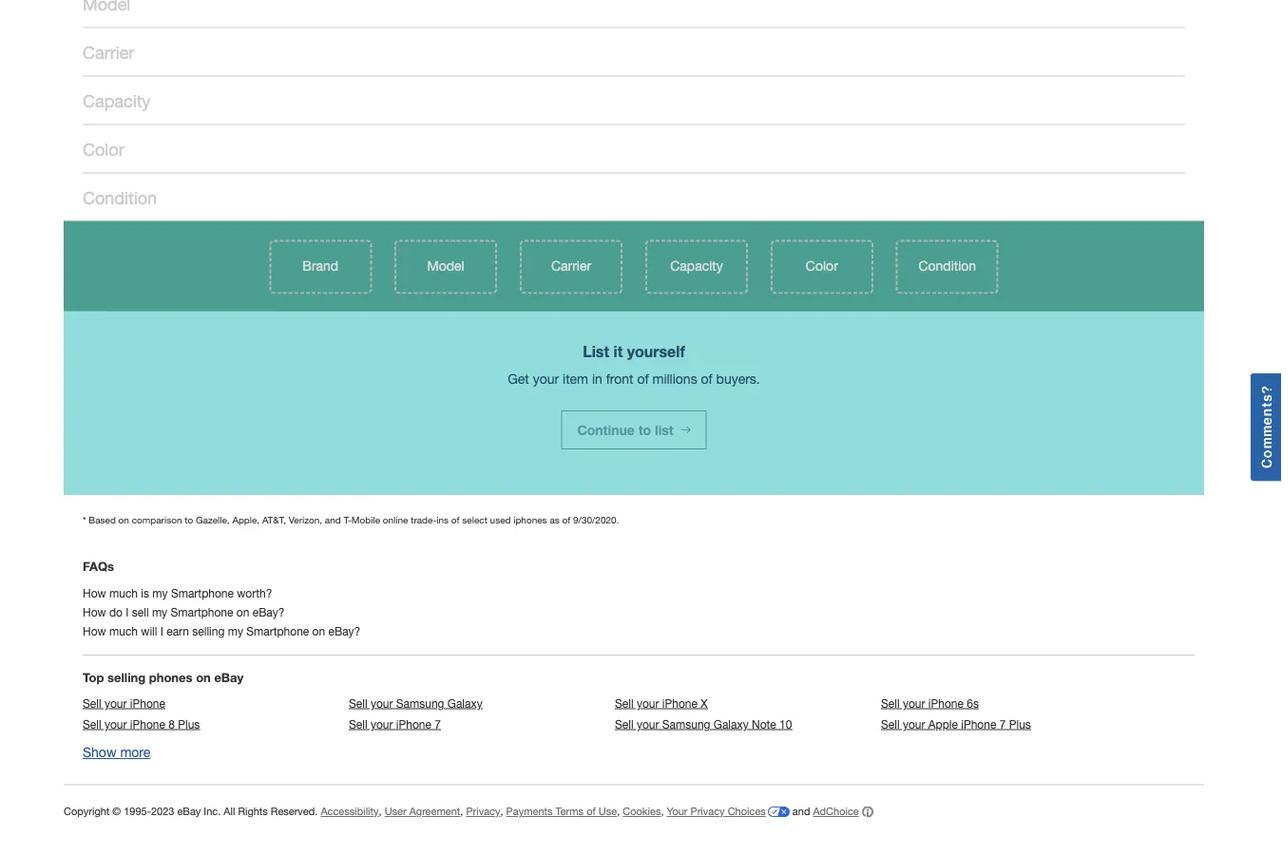 Task type: describe. For each thing, give the bounding box(es) containing it.
8
[[168, 718, 175, 731]]

3 how from the top
[[83, 625, 106, 638]]

show
[[83, 745, 116, 761]]

inc.
[[204, 806, 221, 818]]

6s
[[967, 697, 979, 710]]

show more button
[[83, 740, 150, 766]]

your
[[667, 806, 688, 818]]

accessibility
[[321, 806, 379, 818]]

0 vertical spatial smartphone
[[171, 587, 234, 600]]

user agreement link
[[385, 806, 460, 819]]

sell your iphone x link
[[615, 697, 881, 716]]

of left use
[[587, 806, 596, 818]]

iphone down 6s
[[961, 718, 996, 731]]

sell
[[132, 606, 149, 619]]

top
[[83, 670, 104, 685]]

mobile
[[351, 514, 380, 525]]

arrow image
[[681, 425, 691, 435]]

it
[[614, 342, 623, 360]]

cookies link
[[623, 806, 661, 819]]

your privacy choices link
[[667, 806, 790, 819]]

9/30/2020.
[[573, 514, 619, 525]]

your down sell your iphone
[[104, 718, 127, 731]]

payments
[[506, 806, 553, 818]]

your for sell your samsung galaxy note 10
[[637, 718, 659, 731]]

will
[[141, 625, 157, 638]]

of right as
[[562, 514, 570, 525]]

trade-
[[411, 514, 437, 525]]

continue to list button
[[561, 410, 707, 450]]

item
[[563, 370, 588, 386]]

1 , from the left
[[379, 806, 382, 818]]

1995-
[[124, 806, 151, 818]]

privacy link
[[466, 806, 500, 819]]

accessibility link
[[321, 806, 379, 819]]

sell your iphone 7
[[349, 718, 441, 731]]

t-
[[344, 514, 351, 525]]

continue to list
[[577, 422, 677, 438]]

2 7 from the left
[[1000, 718, 1006, 731]]

buyers.
[[716, 370, 760, 386]]

2 vertical spatial smartphone
[[246, 625, 309, 638]]

sell your samsung galaxy link
[[349, 697, 615, 716]]

ebay for on
[[214, 670, 244, 685]]

adchoice
[[813, 806, 859, 818]]

continue
[[577, 422, 635, 438]]

of right "front"
[[637, 370, 649, 386]]

your for sell your iphone 6s sell your iphone 8 plus
[[903, 697, 925, 710]]

how do i sell my smartphone on ebay? link
[[83, 606, 285, 619]]

top selling phones on ebay
[[83, 670, 244, 685]]

sell your iphone
[[83, 697, 165, 710]]

sell your iphone 6s sell your iphone 8 plus
[[83, 697, 979, 731]]

sell for sell your samsung galaxy
[[349, 697, 367, 710]]

ebay for 2023
[[177, 806, 201, 818]]

verizon,
[[289, 514, 322, 525]]

1 horizontal spatial color
[[806, 258, 838, 274]]

0 vertical spatial and
[[325, 514, 341, 525]]

sell your iphone link
[[83, 697, 349, 716]]

10
[[779, 718, 792, 731]]

agreement
[[409, 806, 460, 818]]

copyright
[[64, 806, 110, 818]]

iphone for sell your iphone
[[130, 697, 165, 710]]

reserved.
[[271, 806, 318, 818]]

select
[[462, 514, 487, 525]]

of left "buyers."
[[701, 370, 713, 386]]

iphone left 8
[[130, 718, 165, 731]]

1 vertical spatial condition
[[918, 258, 976, 274]]

iphone for sell your iphone 7
[[396, 718, 431, 731]]

more
[[120, 745, 150, 761]]

list
[[655, 422, 674, 438]]

ins
[[437, 514, 449, 525]]

yourself
[[627, 342, 685, 360]]

is
[[141, 587, 149, 600]]

1 much from the top
[[109, 587, 138, 600]]

4 , from the left
[[617, 806, 620, 818]]

sell for sell your iphone
[[83, 697, 101, 710]]

sell for sell your samsung galaxy note 10
[[615, 718, 634, 731]]

galaxy for sell your samsung galaxy note 10
[[714, 718, 749, 731]]

sell your samsung galaxy note 10
[[615, 718, 792, 731]]

model
[[427, 258, 464, 274]]

1 vertical spatial carrier
[[551, 258, 591, 274]]

sell your apple iphone 7 plus link
[[881, 718, 1147, 737]]

3 , from the left
[[500, 806, 503, 818]]

sell for sell your iphone 7
[[349, 718, 367, 731]]

sell your iphone 7 link
[[349, 718, 615, 737]]

in
[[592, 370, 602, 386]]

choices
[[728, 806, 766, 818]]

* based on comparison to gazelle, apple, at&t, verizon, and t-mobile online trade-ins of select used iphones as of 9/30/2020.
[[83, 514, 619, 525]]

galaxy for sell your samsung galaxy
[[447, 697, 483, 710]]

0 vertical spatial my
[[152, 587, 168, 600]]

plus inside sell your iphone 6s sell your iphone 8 plus
[[178, 718, 200, 731]]

millions
[[652, 370, 697, 386]]

1 horizontal spatial capacity
[[670, 258, 723, 274]]

your for sell your samsung galaxy
[[371, 697, 393, 710]]

selling inside the how much is my smartphone worth? how do i sell my smartphone on ebay? how much will i earn selling my smartphone on ebay?
[[192, 625, 225, 638]]

sell your samsung galaxy
[[349, 697, 483, 710]]

x
[[701, 697, 708, 710]]

used
[[490, 514, 511, 525]]



Task type: locate. For each thing, give the bounding box(es) containing it.
7 down sell your iphone 6s link
[[1000, 718, 1006, 731]]

, left the payments
[[500, 806, 503, 818]]

phones
[[149, 670, 192, 685]]

your left apple
[[903, 718, 925, 731]]

of right ins
[[451, 514, 460, 525]]

1 vertical spatial much
[[109, 625, 138, 638]]

your left x
[[637, 697, 659, 710]]

brand
[[303, 258, 339, 274]]

0 horizontal spatial 7
[[435, 718, 441, 731]]

0 vertical spatial samsung
[[396, 697, 444, 710]]

1 horizontal spatial ebay
[[214, 670, 244, 685]]

0 vertical spatial ebay
[[214, 670, 244, 685]]

do
[[109, 606, 123, 619]]

samsung
[[396, 697, 444, 710], [662, 718, 710, 731]]

sell your apple iphone 7 plus
[[881, 718, 1031, 731]]

how
[[83, 587, 106, 600], [83, 606, 106, 619], [83, 625, 106, 638]]

1 vertical spatial my
[[152, 606, 167, 619]]

2 vertical spatial my
[[228, 625, 243, 638]]

0 horizontal spatial condition
[[83, 188, 157, 208]]

sell for sell your iphone 6s sell your iphone 8 plus
[[881, 697, 900, 710]]

sell up sell your apple iphone 7 plus
[[881, 697, 900, 710]]

your for sell your apple iphone 7 plus
[[903, 718, 925, 731]]

©
[[112, 806, 121, 818]]

much
[[109, 587, 138, 600], [109, 625, 138, 638]]

sell left x
[[615, 697, 634, 710]]

and left t-
[[325, 514, 341, 525]]

galaxy
[[447, 697, 483, 710], [714, 718, 749, 731]]

*
[[83, 514, 86, 525]]

plus down sell your iphone 6s link
[[1009, 718, 1031, 731]]

color
[[83, 139, 124, 159], [806, 258, 838, 274]]

payments terms of use link
[[506, 806, 617, 819]]

capacity
[[83, 91, 150, 111], [670, 258, 723, 274]]

5 , from the left
[[661, 806, 664, 818]]

sell for sell your iphone x
[[615, 697, 634, 710]]

sell your iphone 8 plus link
[[83, 718, 349, 737]]

0 vertical spatial color
[[83, 139, 124, 159]]

0 horizontal spatial to
[[185, 514, 193, 525]]

copyright © 1995-2023 ebay inc. all rights reserved. accessibility , user agreement , privacy , payments terms of use , cookies , your privacy choices
[[64, 806, 766, 818]]

my
[[152, 587, 168, 600], [152, 606, 167, 619], [228, 625, 243, 638]]

galaxy down the sell your iphone x link
[[714, 718, 749, 731]]

1 7 from the left
[[435, 718, 441, 731]]

smartphone up how do i sell my smartphone on ebay? link
[[171, 587, 234, 600]]

0 vertical spatial selling
[[192, 625, 225, 638]]

1 vertical spatial ebay
[[177, 806, 201, 818]]

list it yourself
[[583, 342, 685, 360]]

1 privacy from the left
[[466, 806, 500, 818]]

how much will i earn selling my smartphone on ebay? link
[[83, 625, 360, 638]]

0 vertical spatial much
[[109, 587, 138, 600]]

comparison
[[132, 514, 182, 525]]

1 horizontal spatial selling
[[192, 625, 225, 638]]

terms
[[556, 806, 584, 818]]

1 horizontal spatial 7
[[1000, 718, 1006, 731]]

0 vertical spatial to
[[638, 422, 651, 438]]

based
[[89, 514, 116, 525]]

0 horizontal spatial and
[[325, 514, 341, 525]]

sell up show
[[83, 718, 101, 731]]

as
[[550, 514, 560, 525]]

and adchoice
[[790, 806, 859, 818]]

1 vertical spatial and
[[793, 806, 810, 818]]

privacy right your
[[691, 806, 725, 818]]

how left do
[[83, 606, 106, 619]]

iphones
[[513, 514, 547, 525]]

1 horizontal spatial condition
[[918, 258, 976, 274]]

samsung up sell your iphone 7
[[396, 697, 444, 710]]

sell your iphone 6s link
[[881, 697, 1147, 716]]

plus
[[178, 718, 200, 731], [1009, 718, 1031, 731]]

get your item in front of millions of buyers.
[[508, 370, 760, 386]]

galaxy up sell your iphone 7 link at the left bottom of page
[[447, 697, 483, 710]]

gazelle,
[[196, 514, 230, 525]]

adchoice link
[[813, 805, 873, 819]]

1 plus from the left
[[178, 718, 200, 731]]

7
[[435, 718, 441, 731], [1000, 718, 1006, 731]]

my down the worth?
[[228, 625, 243, 638]]

ebay
[[214, 670, 244, 685], [177, 806, 201, 818]]

my right sell
[[152, 606, 167, 619]]

, left user
[[379, 806, 382, 818]]

faqs
[[83, 559, 114, 574]]

,
[[379, 806, 382, 818], [460, 806, 463, 818], [500, 806, 503, 818], [617, 806, 620, 818], [661, 806, 664, 818]]

cookies
[[623, 806, 661, 818]]

0 vertical spatial condition
[[83, 188, 157, 208]]

smartphone
[[171, 587, 234, 600], [171, 606, 233, 619], [246, 625, 309, 638]]

earn
[[167, 625, 189, 638]]

0 horizontal spatial galaxy
[[447, 697, 483, 710]]

use
[[599, 806, 617, 818]]

your down the sell your samsung galaxy
[[371, 718, 393, 731]]

how much is my smartphone worth? how do i sell my smartphone on ebay? how much will i earn selling my smartphone on ebay?
[[83, 587, 360, 638]]

ebay left inc.
[[177, 806, 201, 818]]

1 vertical spatial ebay?
[[328, 625, 360, 638]]

iphone for sell your iphone 6s sell your iphone 8 plus
[[928, 697, 964, 710]]

0 vertical spatial i
[[126, 606, 129, 619]]

to left list
[[638, 422, 651, 438]]

iphone up apple
[[928, 697, 964, 710]]

0 horizontal spatial color
[[83, 139, 124, 159]]

0 horizontal spatial selling
[[107, 670, 146, 685]]

1 vertical spatial to
[[185, 514, 193, 525]]

note
[[752, 718, 776, 731]]

sell down top
[[83, 697, 101, 710]]

0 horizontal spatial ebay?
[[253, 606, 285, 619]]

0 vertical spatial ebay?
[[253, 606, 285, 619]]

, left cookies
[[617, 806, 620, 818]]

apple
[[928, 718, 958, 731]]

1 horizontal spatial i
[[160, 625, 163, 638]]

1 horizontal spatial ebay?
[[328, 625, 360, 638]]

front
[[606, 370, 633, 386]]

your up show more
[[104, 697, 127, 710]]

your down the sell your iphone x
[[637, 718, 659, 731]]

sell your iphone x
[[615, 697, 708, 710]]

samsung for sell your samsung galaxy note 10
[[662, 718, 710, 731]]

ebay up sell your iphone link
[[214, 670, 244, 685]]

your
[[533, 370, 559, 386], [104, 697, 127, 710], [371, 697, 393, 710], [637, 697, 659, 710], [903, 697, 925, 710], [104, 718, 127, 731], [371, 718, 393, 731], [637, 718, 659, 731], [903, 718, 925, 731]]

i
[[126, 606, 129, 619], [160, 625, 163, 638]]

sell your samsung galaxy note 10 link
[[615, 718, 881, 737]]

sell for sell your apple iphone 7 plus
[[881, 718, 900, 731]]

at&t,
[[262, 514, 286, 525]]

1 vertical spatial how
[[83, 606, 106, 619]]

your for get your item in front of millions of buyers.
[[533, 370, 559, 386]]

2 vertical spatial how
[[83, 625, 106, 638]]

iphone down top selling phones on ebay
[[130, 697, 165, 710]]

iphone left x
[[662, 697, 698, 710]]

1 horizontal spatial galaxy
[[714, 718, 749, 731]]

1 horizontal spatial plus
[[1009, 718, 1031, 731]]

0 horizontal spatial privacy
[[466, 806, 500, 818]]

smartphone up how much will i earn selling my smartphone on ebay? link
[[171, 606, 233, 619]]

your for sell your iphone 7
[[371, 718, 393, 731]]

i right will
[[160, 625, 163, 638]]

2 much from the top
[[109, 625, 138, 638]]

1 horizontal spatial and
[[793, 806, 810, 818]]

worth?
[[237, 587, 272, 600]]

, left privacy link
[[460, 806, 463, 818]]

selling up sell your iphone
[[107, 670, 146, 685]]

your up sell your iphone 7
[[371, 697, 393, 710]]

0 vertical spatial capacity
[[83, 91, 150, 111]]

sell up sell your iphone 7
[[349, 697, 367, 710]]

1 how from the top
[[83, 587, 106, 600]]

sell down the sell your iphone x
[[615, 718, 634, 731]]

0 vertical spatial how
[[83, 587, 106, 600]]

samsung for sell your samsung galaxy
[[396, 697, 444, 710]]

1 vertical spatial capacity
[[670, 258, 723, 274]]

your for sell your iphone
[[104, 697, 127, 710]]

samsung down x
[[662, 718, 710, 731]]

privacy
[[466, 806, 500, 818], [691, 806, 725, 818]]

1 horizontal spatial privacy
[[691, 806, 725, 818]]

your for sell your iphone x
[[637, 697, 659, 710]]

list
[[583, 342, 609, 360]]

iphone
[[130, 697, 165, 710], [662, 697, 698, 710], [928, 697, 964, 710], [130, 718, 165, 731], [396, 718, 431, 731], [961, 718, 996, 731]]

rights
[[238, 806, 268, 818]]

how up top
[[83, 625, 106, 638]]

how much is my smartphone worth? link
[[83, 587, 272, 600]]

sell left apple
[[881, 718, 900, 731]]

my right is
[[152, 587, 168, 600]]

sell down the sell your samsung galaxy
[[349, 718, 367, 731]]

2 privacy from the left
[[691, 806, 725, 818]]

all
[[224, 806, 235, 818]]

0 horizontal spatial plus
[[178, 718, 200, 731]]

, left your
[[661, 806, 664, 818]]

plus right 8
[[178, 718, 200, 731]]

online
[[383, 514, 408, 525]]

selling
[[192, 625, 225, 638], [107, 670, 146, 685]]

your up sell your apple iphone 7 plus
[[903, 697, 925, 710]]

much down do
[[109, 625, 138, 638]]

to left gazelle,
[[185, 514, 193, 525]]

2 plus from the left
[[1009, 718, 1031, 731]]

sell
[[83, 697, 101, 710], [349, 697, 367, 710], [615, 697, 634, 710], [881, 697, 900, 710], [83, 718, 101, 731], [349, 718, 367, 731], [615, 718, 634, 731], [881, 718, 900, 731]]

get
[[508, 370, 529, 386]]

0 horizontal spatial capacity
[[83, 91, 150, 111]]

how down faqs
[[83, 587, 106, 600]]

0 horizontal spatial ebay
[[177, 806, 201, 818]]

7 down the sell your samsung galaxy
[[435, 718, 441, 731]]

1 vertical spatial smartphone
[[171, 606, 233, 619]]

of
[[637, 370, 649, 386], [701, 370, 713, 386], [451, 514, 460, 525], [562, 514, 570, 525], [587, 806, 596, 818]]

1 vertical spatial i
[[160, 625, 163, 638]]

user
[[385, 806, 406, 818]]

1 horizontal spatial samsung
[[662, 718, 710, 731]]

1 horizontal spatial carrier
[[551, 258, 591, 274]]

1 vertical spatial selling
[[107, 670, 146, 685]]

privacy left the payments
[[466, 806, 500, 818]]

apple,
[[232, 514, 260, 525]]

smartphone down the worth?
[[246, 625, 309, 638]]

your right 'get'
[[533, 370, 559, 386]]

iphone down the sell your samsung galaxy
[[396, 718, 431, 731]]

2 , from the left
[[460, 806, 463, 818]]

selling right earn
[[192, 625, 225, 638]]

1 vertical spatial samsung
[[662, 718, 710, 731]]

i right do
[[126, 606, 129, 619]]

0 horizontal spatial i
[[126, 606, 129, 619]]

show more
[[83, 745, 150, 761]]

0 vertical spatial galaxy
[[447, 697, 483, 710]]

and left adchoice
[[793, 806, 810, 818]]

1 vertical spatial color
[[806, 258, 838, 274]]

0 vertical spatial carrier
[[83, 42, 134, 62]]

on
[[118, 514, 129, 525], [236, 606, 249, 619], [312, 625, 325, 638], [196, 670, 211, 685]]

0 horizontal spatial carrier
[[83, 42, 134, 62]]

to inside "button"
[[638, 422, 651, 438]]

to
[[638, 422, 651, 438], [185, 514, 193, 525]]

iphone for sell your iphone x
[[662, 697, 698, 710]]

1 vertical spatial galaxy
[[714, 718, 749, 731]]

much up do
[[109, 587, 138, 600]]

1 horizontal spatial to
[[638, 422, 651, 438]]

0 horizontal spatial samsung
[[396, 697, 444, 710]]

2 how from the top
[[83, 606, 106, 619]]

2023
[[151, 806, 174, 818]]



Task type: vqa. For each thing, say whether or not it's contained in the screenshot.
the Steamer
no



